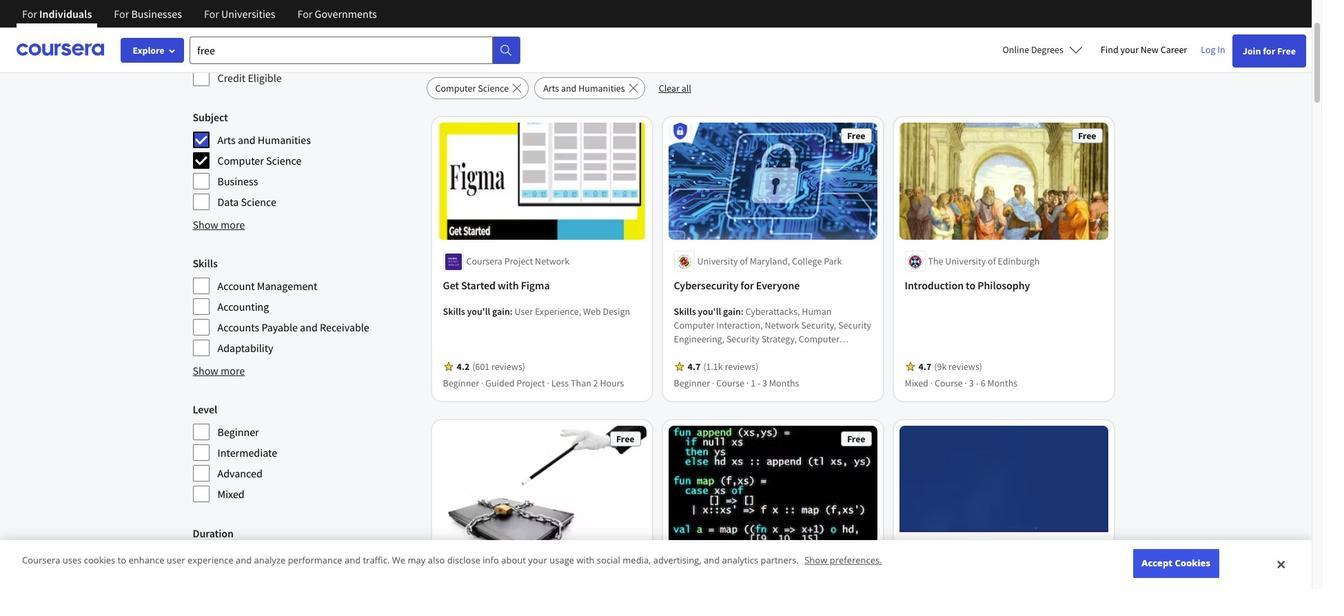 Task type: vqa. For each thing, say whether or not it's contained in the screenshot.
bottom quizzes
no



Task type: describe. For each thing, give the bounding box(es) containing it.
of for university of toronto
[[509, 559, 517, 571]]

for businesses
[[114, 7, 182, 21]]

experience
[[187, 554, 233, 567]]

web
[[583, 306, 601, 318]]

coursera for coursera project network
[[466, 255, 502, 268]]

experience,
[[535, 306, 581, 318]]

level
[[193, 403, 217, 416]]

security down "interaction,"
[[726, 333, 760, 346]]

4.2
[[457, 361, 470, 373]]

cybersecurity for everyone
[[674, 279, 800, 293]]

6
[[981, 377, 986, 390]]

by
[[226, 28, 241, 45]]

1 3 from the left
[[762, 377, 767, 390]]

0 vertical spatial 2
[[593, 377, 598, 390]]

show more button for data science
[[193, 216, 245, 233]]

accounts payable and receivable
[[217, 321, 369, 334]]

models,
[[709, 347, 740, 359]]

more for adaptability
[[221, 364, 245, 378]]

clear all
[[659, 82, 691, 94]]

and left analytics
[[704, 554, 720, 567]]

for individuals
[[22, 7, 92, 21]]

get started with figma
[[443, 279, 550, 293]]

all
[[682, 82, 691, 94]]

the university of edinburgh
[[928, 255, 1040, 268]]

subject
[[193, 110, 228, 124]]

humanities inside button
[[578, 82, 625, 94]]

clear all button
[[650, 77, 700, 99]]

disclose
[[447, 554, 480, 567]]

computer inside subject group
[[217, 154, 264, 168]]

1 vertical spatial with
[[577, 554, 595, 567]]

cyberattacks,
[[745, 306, 800, 318]]

1 vertical spatial science
[[266, 154, 302, 168]]

5 · from the left
[[930, 377, 933, 390]]

mixed for mixed · course · 3 - 6 months
[[905, 377, 928, 390]]

we
[[392, 554, 405, 567]]

maryland,
[[750, 255, 790, 268]]

incident
[[709, 375, 742, 387]]

arts inside subject group
[[217, 133, 236, 147]]

and left traffic.
[[345, 554, 361, 567]]

career
[[1161, 43, 1187, 56]]

traffic.
[[363, 554, 390, 567]]

gain for :
[[723, 306, 741, 318]]

2 3 from the left
[[969, 377, 974, 390]]

1 vertical spatial project
[[516, 377, 545, 390]]

of for university of maryland, college park
[[740, 255, 748, 268]]

0 vertical spatial management,
[[806, 347, 861, 359]]

skills you'll gain :
[[674, 306, 745, 318]]

reviews) for started
[[492, 361, 525, 373]]

started
[[461, 279, 496, 293]]

filter
[[193, 28, 224, 45]]

cybersecurity
[[674, 279, 738, 293]]

of for university of washington
[[740, 559, 748, 571]]

join
[[1243, 45, 1261, 57]]

universities
[[221, 7, 275, 21]]

- for 3
[[976, 377, 979, 390]]

show for adaptability
[[193, 364, 218, 378]]

in
[[1218, 43, 1225, 56]]

level group
[[193, 401, 418, 503]]

strategy,
[[761, 333, 797, 346]]

humanities inside subject group
[[258, 133, 311, 147]]

4 · from the left
[[746, 377, 749, 390]]

media,
[[623, 554, 651, 567]]

log
[[1201, 43, 1216, 56]]

0 vertical spatial project
[[504, 255, 533, 268]]

(1.1k
[[703, 361, 723, 373]]

for for individuals
[[22, 7, 37, 21]]

usage
[[550, 554, 574, 567]]

0 vertical spatial hours
[[600, 377, 624, 390]]

the
[[928, 255, 943, 268]]

arts and humanities inside button
[[543, 82, 625, 94]]

risk
[[674, 361, 691, 373]]

user
[[515, 306, 533, 318]]

0 horizontal spatial for
[[534, 28, 558, 52]]

advertising,
[[653, 554, 701, 567]]

account
[[217, 279, 255, 293]]

"free"
[[561, 28, 612, 52]]

join for free link
[[1232, 34, 1306, 68]]

cookies
[[84, 554, 115, 567]]

computer science button
[[426, 77, 529, 99]]

online degrees
[[1003, 43, 1064, 56]]

business
[[217, 174, 258, 188]]

introduction to philosophy
[[905, 279, 1030, 293]]

software
[[750, 361, 786, 373]]

online
[[1003, 43, 1029, 56]]

course for (1.1k
[[716, 377, 745, 390]]

university for university of maryland, college park
[[697, 255, 738, 268]]

figma
[[521, 279, 550, 293]]

duration group
[[193, 525, 418, 589]]

about
[[501, 554, 526, 567]]

washington
[[750, 559, 798, 571]]

beginner for beginner · course · 1 - 3 months
[[674, 377, 710, 390]]

join for free
[[1243, 45, 1296, 57]]

enhance
[[129, 554, 164, 567]]

0 horizontal spatial to
[[118, 554, 126, 567]]

university of toronto
[[466, 559, 551, 571]]

What do you want to learn? text field
[[190, 36, 493, 64]]

degrees
[[1031, 43, 1064, 56]]

leadership
[[742, 347, 787, 359]]

eligible
[[248, 71, 282, 85]]

introduction
[[905, 279, 964, 293]]

you'll for :
[[698, 306, 721, 318]]

show preferences. link
[[805, 554, 882, 567]]

management inside skills group
[[257, 279, 317, 293]]

than inside the duration group
[[240, 549, 263, 563]]

1,645 results for "free"
[[426, 28, 612, 52]]

security down park
[[838, 319, 871, 332]]

beginner · guided project · less than 2 hours
[[443, 377, 624, 390]]

uses
[[63, 554, 82, 567]]

explore button
[[121, 38, 184, 63]]

guided
[[485, 377, 515, 390]]

gain for user experience, web design
[[492, 306, 510, 318]]

show more for data science
[[193, 218, 245, 232]]

find
[[1101, 43, 1119, 56]]

hours inside the duration group
[[273, 549, 301, 563]]

coursera image
[[17, 39, 104, 61]]

you'll for user experience, web design
[[467, 306, 490, 318]]

computer inside button
[[435, 82, 476, 94]]

individuals
[[39, 7, 92, 21]]

: for :
[[741, 306, 744, 318]]

1,645
[[426, 28, 471, 52]]

interaction,
[[716, 319, 763, 332]]

cookies
[[1175, 557, 1210, 570]]

governments
[[315, 7, 377, 21]]

0 vertical spatial security,
[[801, 319, 836, 332]]

credit eligible
[[217, 71, 282, 85]]

for for cybersecurity for everyone
[[741, 279, 754, 293]]

banner navigation
[[11, 0, 388, 38]]

arts and humanities inside subject group
[[217, 133, 311, 147]]



Task type: locate. For each thing, give the bounding box(es) containing it.
management, down models, in the bottom right of the page
[[692, 361, 748, 373]]

1 horizontal spatial you'll
[[698, 306, 721, 318]]

2 show more button from the top
[[193, 363, 245, 379]]

course for (9k
[[935, 377, 963, 390]]

3 left 6
[[969, 377, 974, 390]]

with down coursera project network
[[498, 279, 519, 293]]

- for 1
[[757, 377, 760, 390]]

1 reviews) from the left
[[492, 361, 525, 373]]

online degrees button
[[992, 34, 1094, 65]]

arts and humanities button
[[534, 77, 645, 99]]

university of maryland, college park
[[697, 255, 842, 268]]

2 reviews) from the left
[[725, 361, 759, 373]]

and
[[561, 82, 577, 94], [238, 133, 255, 147], [300, 321, 318, 334], [789, 347, 804, 359], [236, 554, 252, 567], [345, 554, 361, 567], [704, 554, 720, 567]]

1 vertical spatial security,
[[787, 361, 823, 373]]

computer science inside button
[[435, 82, 509, 94]]

3 · from the left
[[712, 377, 714, 390]]

and inside cyberattacks, human computer interaction, network security, security engineering, security strategy, computer security models, leadership and management, risk management, software security, computer security incident management
[[789, 347, 804, 359]]

- right 1
[[757, 377, 760, 390]]

1 horizontal spatial management
[[744, 375, 797, 387]]

0 vertical spatial show more
[[193, 218, 245, 232]]

· right "guided"
[[547, 377, 549, 390]]

and left "analyze"
[[236, 554, 252, 567]]

and right payable
[[300, 321, 318, 334]]

0 vertical spatial with
[[498, 279, 519, 293]]

2 you'll from the left
[[698, 306, 721, 318]]

1 vertical spatial show
[[193, 364, 218, 378]]

0 vertical spatial your
[[1120, 43, 1139, 56]]

2 vertical spatial science
[[241, 195, 276, 209]]

1 vertical spatial arts
[[217, 133, 236, 147]]

coursera uses cookies to enhance user experience and analyze performance and traffic. we may also disclose info about your usage with social media, advertising, and analytics partners. show preferences.
[[22, 554, 882, 567]]

0 horizontal spatial hours
[[273, 549, 301, 563]]

beginner for beginner · guided project · less than 2 hours
[[443, 377, 479, 390]]

edinburgh
[[998, 255, 1040, 268]]

show more button down 'adaptability'
[[193, 363, 245, 379]]

0 horizontal spatial gain
[[492, 306, 510, 318]]

to right cookies
[[118, 554, 126, 567]]

to down the university of edinburgh
[[966, 279, 976, 293]]

show more button down data
[[193, 216, 245, 233]]

1 horizontal spatial months
[[987, 377, 1018, 390]]

humanities up business
[[258, 133, 311, 147]]

mixed for mixed
[[217, 487, 245, 501]]

management inside cyberattacks, human computer interaction, network security, security engineering, security strategy, computer security models, leadership and management, risk management, software security, computer security incident management
[[744, 375, 797, 387]]

2 course from the left
[[935, 377, 963, 390]]

2 inside the duration group
[[265, 549, 271, 563]]

4.7 (9k reviews)
[[919, 361, 982, 373]]

reviews)
[[492, 361, 525, 373], [725, 361, 759, 373], [949, 361, 982, 373]]

log in link
[[1194, 41, 1232, 58]]

1 vertical spatial than
[[240, 549, 263, 563]]

1 vertical spatial humanities
[[258, 133, 311, 147]]

reviews) for for
[[725, 361, 759, 373]]

months for beginner · course · 1 - 3 months
[[769, 377, 799, 390]]

1 vertical spatial management
[[744, 375, 797, 387]]

0 vertical spatial science
[[478, 82, 509, 94]]

park
[[824, 255, 842, 268]]

everyone
[[756, 279, 800, 293]]

- left 6
[[976, 377, 979, 390]]

and up business
[[238, 133, 255, 147]]

1 vertical spatial coursera
[[22, 554, 60, 567]]

skills up account
[[193, 256, 218, 270]]

0 vertical spatial mixed
[[905, 377, 928, 390]]

duration
[[193, 527, 234, 540]]

1 vertical spatial network
[[765, 319, 799, 332]]

2 horizontal spatial beginner
[[674, 377, 710, 390]]

2 : from the left
[[741, 306, 744, 318]]

management down software
[[744, 375, 797, 387]]

1 horizontal spatial 3
[[969, 377, 974, 390]]

coursera for coursera uses cookies to enhance user experience and analyze performance and traffic. we may also disclose info about your usage with social media, advertising, and analytics partners. show preferences.
[[22, 554, 60, 567]]

1 course from the left
[[716, 377, 745, 390]]

security, right software
[[787, 361, 823, 373]]

for left "individuals"
[[22, 7, 37, 21]]

1 horizontal spatial for
[[741, 279, 754, 293]]

1 vertical spatial computer science
[[217, 154, 302, 168]]

0 horizontal spatial less
[[217, 549, 237, 563]]

2 gain from the left
[[723, 306, 741, 318]]

4.7 for 4.7 (9k reviews)
[[919, 361, 931, 373]]

philosophy
[[978, 279, 1030, 293]]

security up risk
[[674, 347, 707, 359]]

1 more from the top
[[221, 218, 245, 232]]

partners.
[[761, 554, 799, 567]]

1 horizontal spatial 4.7
[[919, 361, 931, 373]]

months right 6
[[987, 377, 1018, 390]]

and inside skills group
[[300, 321, 318, 334]]

1 for from the left
[[22, 7, 37, 21]]

2 · from the left
[[547, 377, 549, 390]]

2
[[593, 377, 598, 390], [265, 549, 271, 563]]

arts down 1,645 results for "free" on the left of the page
[[543, 82, 559, 94]]

0 horizontal spatial humanities
[[258, 133, 311, 147]]

security
[[838, 319, 871, 332], [726, 333, 760, 346], [674, 347, 707, 359], [674, 375, 707, 387]]

for left governments
[[297, 7, 313, 21]]

1 horizontal spatial skills
[[443, 306, 465, 318]]

less right "guided"
[[551, 377, 569, 390]]

skills
[[193, 256, 218, 270], [443, 306, 465, 318], [674, 306, 696, 318]]

beginner down 4.2
[[443, 377, 479, 390]]

1 : from the left
[[510, 306, 513, 318]]

(601
[[472, 361, 490, 373]]

1 - from the left
[[757, 377, 760, 390]]

get
[[443, 279, 459, 293]]

course down 4.7 (1.1k reviews) at the right bottom
[[716, 377, 745, 390]]

0 vertical spatial computer science
[[435, 82, 509, 94]]

mixed down advanced
[[217, 487, 245, 501]]

4.7 for 4.7 (1.1k reviews)
[[688, 361, 700, 373]]

3 right 1
[[762, 377, 767, 390]]

None search field
[[190, 36, 520, 64]]

1 horizontal spatial hours
[[600, 377, 624, 390]]

1 horizontal spatial management,
[[806, 347, 861, 359]]

hours
[[600, 377, 624, 390], [273, 549, 301, 563]]

businesses
[[131, 7, 182, 21]]

show more for adaptability
[[193, 364, 245, 378]]

2 show more from the top
[[193, 364, 245, 378]]

1 vertical spatial less
[[217, 549, 237, 563]]

find your new career link
[[1094, 41, 1194, 59]]

0 vertical spatial management
[[257, 279, 317, 293]]

beginner inside "level" group
[[217, 425, 259, 439]]

of
[[740, 255, 748, 268], [988, 255, 996, 268], [509, 559, 517, 571], [740, 559, 748, 571]]

and inside button
[[561, 82, 577, 94]]

for left everyone
[[741, 279, 754, 293]]

0 vertical spatial to
[[966, 279, 976, 293]]

less
[[551, 377, 569, 390], [217, 549, 237, 563]]

with left social
[[577, 554, 595, 567]]

computer science down 1,645
[[435, 82, 509, 94]]

get started with figma link
[[443, 277, 641, 294]]

(9k
[[934, 361, 947, 373]]

0 horizontal spatial you'll
[[467, 306, 490, 318]]

arts inside the arts and humanities button
[[543, 82, 559, 94]]

mixed · course · 3 - 6 months
[[905, 377, 1018, 390]]

computer science up business
[[217, 154, 302, 168]]

1 horizontal spatial reviews)
[[725, 361, 759, 373]]

you'll down "cybersecurity"
[[698, 306, 721, 318]]

0 vertical spatial network
[[535, 255, 569, 268]]

2 4.7 from the left
[[919, 361, 931, 373]]

beginner for beginner
[[217, 425, 259, 439]]

skills for skills
[[193, 256, 218, 270]]

0 horizontal spatial months
[[769, 377, 799, 390]]

user
[[167, 554, 185, 567]]

for left businesses
[[114, 7, 129, 21]]

3
[[762, 377, 767, 390], [969, 377, 974, 390]]

show more down data
[[193, 218, 245, 232]]

of up introduction to philosophy link
[[988, 255, 996, 268]]

1 gain from the left
[[492, 306, 510, 318]]

and down the "free"
[[561, 82, 577, 94]]

3 reviews) from the left
[[949, 361, 982, 373]]

2 - from the left
[[976, 377, 979, 390]]

4.2 (601 reviews)
[[457, 361, 525, 373]]

0 vertical spatial coursera
[[466, 255, 502, 268]]

may
[[408, 554, 426, 567]]

beginner up the intermediate
[[217, 425, 259, 439]]

· down (1.1k
[[712, 377, 714, 390]]

of left washington
[[740, 559, 748, 571]]

for left the "free"
[[534, 28, 558, 52]]

introduction to philosophy link
[[905, 277, 1103, 294]]

0 horizontal spatial :
[[510, 306, 513, 318]]

0 horizontal spatial arts and humanities
[[217, 133, 311, 147]]

gain up "interaction,"
[[723, 306, 741, 318]]

less inside the duration group
[[217, 549, 237, 563]]

skills down get
[[443, 306, 465, 318]]

accounting
[[217, 300, 269, 314]]

4.7 left (9k on the bottom right of the page
[[919, 361, 931, 373]]

reviews) up beginner · course · 1 - 3 months
[[725, 361, 759, 373]]

1 4.7 from the left
[[688, 361, 700, 373]]

skills inside skills group
[[193, 256, 218, 270]]

subject group
[[193, 109, 418, 211]]

humanities down the "free"
[[578, 82, 625, 94]]

preferences.
[[830, 554, 882, 567]]

show down data
[[193, 218, 218, 232]]

0 vertical spatial than
[[571, 377, 591, 390]]

1 horizontal spatial less
[[551, 377, 569, 390]]

2 more from the top
[[221, 364, 245, 378]]

0 vertical spatial show
[[193, 218, 218, 232]]

1 months from the left
[[769, 377, 799, 390]]

of left toronto
[[509, 559, 517, 571]]

1 horizontal spatial beginner
[[443, 377, 479, 390]]

analyze
[[254, 554, 286, 567]]

beginner down risk
[[674, 377, 710, 390]]

new
[[1141, 43, 1159, 56]]

1 vertical spatial show more button
[[193, 363, 245, 379]]

management up accounts payable and receivable
[[257, 279, 317, 293]]

adaptability
[[217, 341, 273, 355]]

months for mixed · course · 3 - 6 months
[[987, 377, 1018, 390]]

project right "guided"
[[516, 377, 545, 390]]

0 horizontal spatial management
[[257, 279, 317, 293]]

find your new career
[[1101, 43, 1187, 56]]

computer
[[435, 82, 476, 94], [217, 154, 264, 168], [674, 319, 714, 332], [799, 333, 839, 346], [825, 361, 865, 373]]

0 horizontal spatial management,
[[692, 361, 748, 373]]

security down risk
[[674, 375, 707, 387]]

mixed down 4.7 (9k reviews)
[[905, 377, 928, 390]]

· left 1
[[746, 377, 749, 390]]

project
[[504, 255, 533, 268], [516, 377, 545, 390]]

1 vertical spatial mixed
[[217, 487, 245, 501]]

science inside button
[[478, 82, 509, 94]]

network up get started with figma link
[[535, 255, 569, 268]]

1 horizontal spatial coursera
[[466, 255, 502, 268]]

·
[[481, 377, 484, 390], [547, 377, 549, 390], [712, 377, 714, 390], [746, 377, 749, 390], [930, 377, 933, 390], [965, 377, 967, 390]]

show up level
[[193, 364, 218, 378]]

more for data science
[[221, 218, 245, 232]]

accept cookies button
[[1133, 550, 1219, 578]]

mixed inside "level" group
[[217, 487, 245, 501]]

1 horizontal spatial with
[[577, 554, 595, 567]]

skills for skills you'll gain : user experience, web design
[[443, 306, 465, 318]]

beginner
[[443, 377, 479, 390], [674, 377, 710, 390], [217, 425, 259, 439]]

arts and humanities down the "free"
[[543, 82, 625, 94]]

reviews) up "guided"
[[492, 361, 525, 373]]

2 horizontal spatial for
[[1263, 45, 1275, 57]]

show
[[193, 218, 218, 232], [193, 364, 218, 378], [805, 554, 827, 567]]

1 show more from the top
[[193, 218, 245, 232]]

1 horizontal spatial 2
[[593, 377, 598, 390]]

1 vertical spatial show more
[[193, 364, 245, 378]]

1 vertical spatial more
[[221, 364, 245, 378]]

1 vertical spatial to
[[118, 554, 126, 567]]

science down results
[[478, 82, 509, 94]]

university of washington
[[697, 559, 798, 571]]

show more button for adaptability
[[193, 363, 245, 379]]

security, down the human
[[801, 319, 836, 332]]

1 horizontal spatial gain
[[723, 306, 741, 318]]

0 horizontal spatial network
[[535, 255, 569, 268]]

for for join for free
[[1263, 45, 1275, 57]]

1 horizontal spatial mixed
[[905, 377, 928, 390]]

your right the find
[[1120, 43, 1139, 56]]

show for data science
[[193, 218, 218, 232]]

0 vertical spatial more
[[221, 218, 245, 232]]

more down data
[[221, 218, 245, 232]]

course
[[716, 377, 745, 390], [935, 377, 963, 390]]

cyberattacks, human computer interaction, network security, security engineering, security strategy, computer security models, leadership and management, risk management, software security, computer security incident management
[[674, 306, 871, 387]]

skills up engineering,
[[674, 306, 696, 318]]

2 vertical spatial show
[[805, 554, 827, 567]]

0 horizontal spatial with
[[498, 279, 519, 293]]

results
[[475, 28, 530, 52]]

performance
[[288, 554, 342, 567]]

1 horizontal spatial your
[[1120, 43, 1139, 56]]

1 you'll from the left
[[467, 306, 490, 318]]

of up cybersecurity for everyone
[[740, 255, 748, 268]]

0 horizontal spatial -
[[757, 377, 760, 390]]

: left user
[[510, 306, 513, 318]]

for right join
[[1263, 45, 1275, 57]]

1 horizontal spatial than
[[571, 377, 591, 390]]

network up 'strategy,'
[[765, 319, 799, 332]]

for for governments
[[297, 7, 313, 21]]

more down 'adaptability'
[[221, 364, 245, 378]]

1 horizontal spatial -
[[976, 377, 979, 390]]

0 horizontal spatial 4.7
[[688, 361, 700, 373]]

0 horizontal spatial skills
[[193, 256, 218, 270]]

1 · from the left
[[481, 377, 484, 390]]

network inside cyberattacks, human computer interaction, network security, security engineering, security strategy, computer security models, leadership and management, risk management, software security, computer security incident management
[[765, 319, 799, 332]]

1 horizontal spatial computer science
[[435, 82, 509, 94]]

and down 'strategy,'
[[789, 347, 804, 359]]

-
[[757, 377, 760, 390], [976, 377, 979, 390]]

0 vertical spatial arts
[[543, 82, 559, 94]]

1 vertical spatial management,
[[692, 361, 748, 373]]

: for user experience, web design
[[510, 306, 513, 318]]

for
[[22, 7, 37, 21], [114, 7, 129, 21], [204, 7, 219, 21], [297, 7, 313, 21]]

0 horizontal spatial 3
[[762, 377, 767, 390]]

accept
[[1142, 557, 1173, 570]]

0 horizontal spatial than
[[240, 549, 263, 563]]

coursera up "started"
[[466, 255, 502, 268]]

design
[[603, 306, 630, 318]]

for for businesses
[[114, 7, 129, 21]]

: up "interaction,"
[[741, 306, 744, 318]]

1 vertical spatial your
[[528, 554, 547, 567]]

more
[[221, 218, 245, 232], [221, 364, 245, 378]]

project up figma on the left of page
[[504, 255, 533, 268]]

3 for from the left
[[204, 7, 219, 21]]

0 horizontal spatial beginner
[[217, 425, 259, 439]]

· down 4.7 (9k reviews)
[[930, 377, 933, 390]]

1 vertical spatial hours
[[273, 549, 301, 563]]

science up data science
[[266, 154, 302, 168]]

gain left user
[[492, 306, 510, 318]]

cybersecurity for everyone link
[[674, 277, 872, 294]]

arts and humanities up business
[[217, 133, 311, 147]]

advanced
[[217, 467, 263, 480]]

data science
[[217, 195, 276, 209]]

computer science inside subject group
[[217, 154, 302, 168]]

0 vertical spatial less
[[551, 377, 569, 390]]

you'll down "started"
[[467, 306, 490, 318]]

1 vertical spatial 2
[[265, 549, 271, 563]]

coursera project network
[[466, 255, 569, 268]]

management, down the human
[[806, 347, 861, 359]]

months down software
[[769, 377, 799, 390]]

· left 6
[[965, 377, 967, 390]]

security,
[[801, 319, 836, 332], [787, 361, 823, 373]]

0 horizontal spatial reviews)
[[492, 361, 525, 373]]

· down (601
[[481, 377, 484, 390]]

2 for from the left
[[114, 7, 129, 21]]

1 horizontal spatial humanities
[[578, 82, 625, 94]]

1 horizontal spatial to
[[966, 279, 976, 293]]

log in
[[1201, 43, 1225, 56]]

0 vertical spatial arts and humanities
[[543, 82, 625, 94]]

management,
[[806, 347, 861, 359], [692, 361, 748, 373]]

4 for from the left
[[297, 7, 313, 21]]

reviews) up mixed · course · 3 - 6 months
[[949, 361, 982, 373]]

college
[[792, 255, 822, 268]]

skills group
[[193, 255, 418, 357]]

less down "duration"
[[217, 549, 237, 563]]

your right about
[[528, 554, 547, 567]]

1 show more button from the top
[[193, 216, 245, 233]]

4.7 left (1.1k
[[688, 361, 700, 373]]

6 · from the left
[[965, 377, 967, 390]]

credit
[[217, 71, 246, 85]]

1 horizontal spatial course
[[935, 377, 963, 390]]

analytics
[[722, 554, 758, 567]]

1 horizontal spatial arts and humanities
[[543, 82, 625, 94]]

0 vertical spatial humanities
[[578, 82, 625, 94]]

0 horizontal spatial coursera
[[22, 554, 60, 567]]

science down business
[[241, 195, 276, 209]]

intermediate
[[217, 446, 277, 460]]

for up filter
[[204, 7, 219, 21]]

skills for skills you'll gain :
[[674, 306, 696, 318]]

show more down 'adaptability'
[[193, 364, 245, 378]]

2 horizontal spatial reviews)
[[949, 361, 982, 373]]

show right partners.
[[805, 554, 827, 567]]

university for university of washington
[[697, 559, 738, 571]]

human
[[802, 306, 832, 318]]

0 horizontal spatial computer science
[[217, 154, 302, 168]]

1 horizontal spatial network
[[765, 319, 799, 332]]

and inside subject group
[[238, 133, 255, 147]]

0 horizontal spatial 2
[[265, 549, 271, 563]]

2 horizontal spatial skills
[[674, 306, 696, 318]]

months
[[769, 377, 799, 390], [987, 377, 1018, 390]]

for for universities
[[204, 7, 219, 21]]

your
[[1120, 43, 1139, 56], [528, 554, 547, 567]]

university for university of toronto
[[466, 559, 507, 571]]

2 months from the left
[[987, 377, 1018, 390]]

course down 4.7 (9k reviews)
[[935, 377, 963, 390]]

coursera left uses
[[22, 554, 60, 567]]

arts down subject
[[217, 133, 236, 147]]



